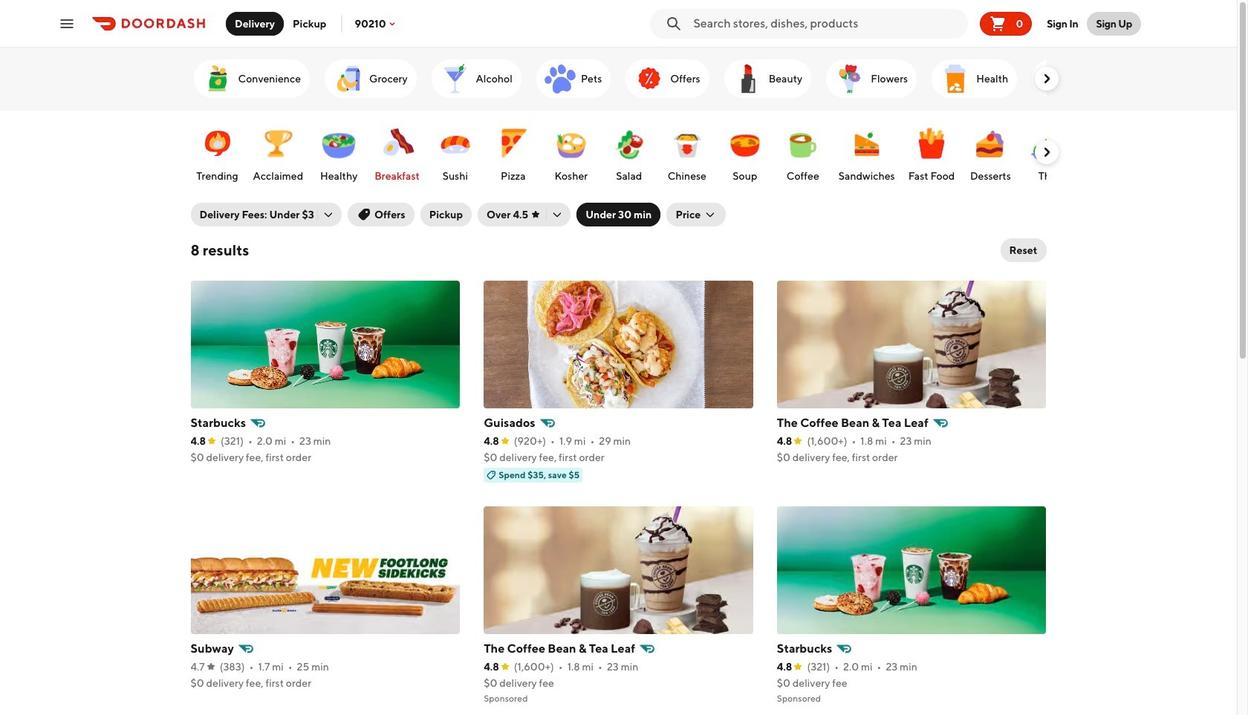 Task type: describe. For each thing, give the bounding box(es) containing it.
next button of carousel image
[[1040, 145, 1055, 160]]

beauty image
[[731, 61, 766, 97]]

health image
[[938, 61, 974, 97]]

convenience image
[[200, 61, 235, 97]]

grocery image
[[331, 61, 367, 97]]



Task type: locate. For each thing, give the bounding box(es) containing it.
next button of carousel image
[[1040, 71, 1055, 86]]

pets image
[[543, 61, 578, 97]]

offers image
[[632, 61, 668, 97]]

alcohol image
[[438, 61, 473, 97]]

open menu image
[[58, 14, 76, 32]]

Store search: begin typing to search for stores available on DoorDash text field
[[694, 15, 963, 32]]

flowers image
[[833, 61, 868, 97]]

home image
[[1039, 61, 1075, 97]]



Task type: vqa. For each thing, say whether or not it's contained in the screenshot.
0 ITEMS, OPEN ORDER CART image
no



